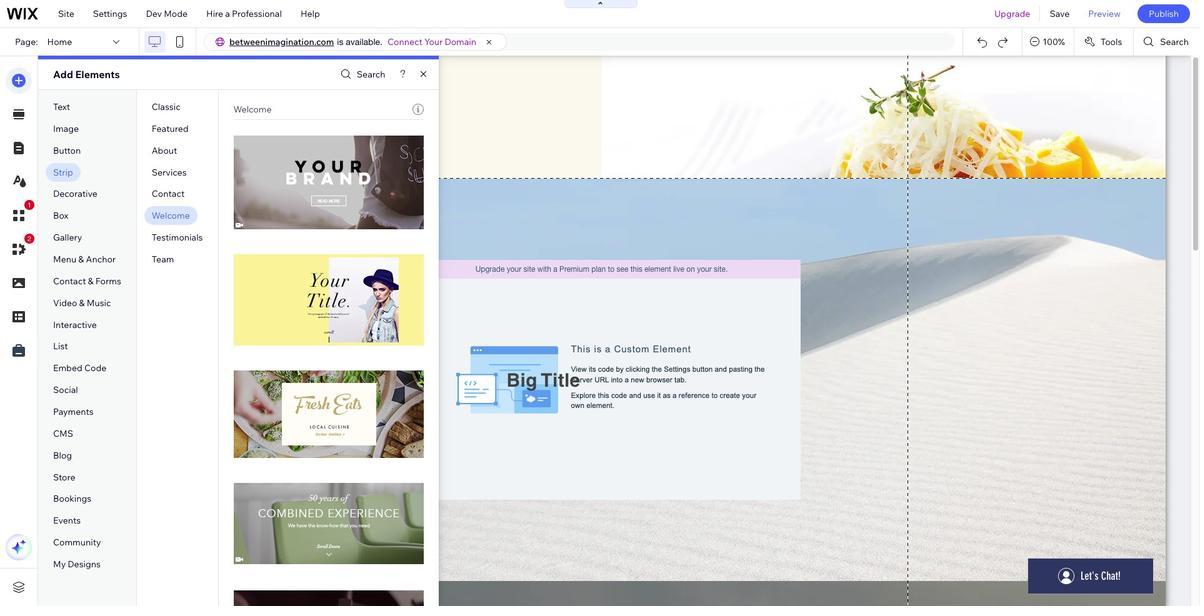 Task type: describe. For each thing, give the bounding box(es) containing it.
events
[[53, 515, 81, 527]]

1 button
[[6, 200, 34, 229]]

about
[[152, 145, 177, 156]]

strip
[[53, 167, 73, 178]]

site
[[58, 8, 74, 19]]

0 horizontal spatial search
[[357, 69, 385, 80]]

services
[[152, 167, 187, 178]]

image
[[53, 123, 79, 134]]

home
[[47, 36, 72, 48]]

cms
[[53, 428, 73, 439]]

your
[[424, 36, 443, 48]]

add elements
[[53, 68, 120, 81]]

publish
[[1149, 8, 1179, 19]]

featured
[[152, 123, 188, 134]]

dev
[[146, 8, 162, 19]]

help
[[301, 8, 320, 19]]

code
[[84, 363, 106, 374]]

professional
[[232, 8, 282, 19]]

menu & anchor
[[53, 254, 116, 265]]

save button
[[1040, 0, 1079, 28]]

forms
[[96, 276, 121, 287]]

contact for contact & forms
[[53, 276, 86, 287]]

& for contact
[[88, 276, 94, 287]]

text
[[53, 101, 70, 113]]

settings
[[93, 8, 127, 19]]

2
[[27, 235, 31, 243]]

payments
[[53, 406, 94, 418]]

blog
[[53, 450, 72, 461]]

button
[[53, 145, 81, 156]]

box
[[53, 210, 68, 221]]

gallery
[[53, 232, 82, 243]]

tools
[[1101, 36, 1122, 48]]

video
[[53, 297, 77, 309]]

decorative
[[53, 188, 97, 200]]

save
[[1050, 8, 1070, 19]]

store
[[53, 472, 75, 483]]

menu
[[53, 254, 76, 265]]

classic
[[152, 101, 180, 113]]

& for video
[[79, 297, 85, 309]]

domain
[[445, 36, 476, 48]]



Task type: locate. For each thing, give the bounding box(es) containing it.
0 horizontal spatial welcome
[[152, 210, 190, 221]]

publish button
[[1138, 4, 1190, 23]]

designs
[[68, 559, 101, 570]]

community
[[53, 537, 101, 548]]

elements
[[75, 68, 120, 81]]

0 vertical spatial search button
[[1134, 28, 1200, 56]]

1 horizontal spatial contact
[[152, 188, 185, 200]]

1 horizontal spatial search button
[[1134, 28, 1200, 56]]

interactive
[[53, 319, 97, 330]]

video & music
[[53, 297, 111, 309]]

bookings
[[53, 493, 91, 505]]

1 vertical spatial search button
[[337, 65, 385, 83]]

0 horizontal spatial contact
[[53, 276, 86, 287]]

my
[[53, 559, 66, 570]]

0 vertical spatial contact
[[152, 188, 185, 200]]

1 vertical spatial contact
[[53, 276, 86, 287]]

0 vertical spatial search
[[1160, 36, 1189, 48]]

is
[[337, 37, 343, 47]]

tools button
[[1074, 28, 1133, 56]]

preview button
[[1079, 0, 1130, 28]]

& left forms
[[88, 276, 94, 287]]

team
[[152, 254, 174, 265]]

hire
[[206, 8, 223, 19]]

search button down the publish
[[1134, 28, 1200, 56]]

preview
[[1088, 8, 1121, 19]]

social
[[53, 385, 78, 396]]

contact
[[152, 188, 185, 200], [53, 276, 86, 287]]

search button
[[1134, 28, 1200, 56], [337, 65, 385, 83]]

0 vertical spatial welcome
[[233, 104, 272, 115]]

hire a professional
[[206, 8, 282, 19]]

2 button
[[6, 234, 34, 263]]

embed code
[[53, 363, 106, 374]]

contact for contact
[[152, 188, 185, 200]]

anchor
[[86, 254, 116, 265]]

available.
[[346, 37, 382, 47]]

&
[[78, 254, 84, 265], [88, 276, 94, 287], [79, 297, 85, 309]]

testimonials
[[152, 232, 203, 243]]

my designs
[[53, 559, 101, 570]]

search button down 'available.'
[[337, 65, 385, 83]]

& right video
[[79, 297, 85, 309]]

embed
[[53, 363, 82, 374]]

search down publish button
[[1160, 36, 1189, 48]]

100%
[[1043, 36, 1065, 48]]

0 vertical spatial &
[[78, 254, 84, 265]]

100% button
[[1023, 28, 1074, 56]]

contact down services
[[152, 188, 185, 200]]

1 vertical spatial &
[[88, 276, 94, 287]]

list
[[53, 341, 68, 352]]

1 vertical spatial welcome
[[152, 210, 190, 221]]

add
[[53, 68, 73, 81]]

contact & forms
[[53, 276, 121, 287]]

2 vertical spatial &
[[79, 297, 85, 309]]

contact up video
[[53, 276, 86, 287]]

0 horizontal spatial search button
[[337, 65, 385, 83]]

1 horizontal spatial welcome
[[233, 104, 272, 115]]

a
[[225, 8, 230, 19]]

1 vertical spatial search
[[357, 69, 385, 80]]

1 horizontal spatial search
[[1160, 36, 1189, 48]]

is available. connect your domain
[[337, 36, 476, 48]]

connect
[[387, 36, 422, 48]]

search
[[1160, 36, 1189, 48], [357, 69, 385, 80]]

& right menu
[[78, 254, 84, 265]]

welcome
[[233, 104, 272, 115], [152, 210, 190, 221]]

music
[[87, 297, 111, 309]]

search down 'available.'
[[357, 69, 385, 80]]

upgrade
[[994, 8, 1030, 19]]

mode
[[164, 8, 188, 19]]

betweenimagination.com
[[229, 36, 334, 48]]

& for menu
[[78, 254, 84, 265]]

dev mode
[[146, 8, 188, 19]]

1
[[27, 201, 31, 209]]



Task type: vqa. For each thing, say whether or not it's contained in the screenshot.
the on to the bottom
no



